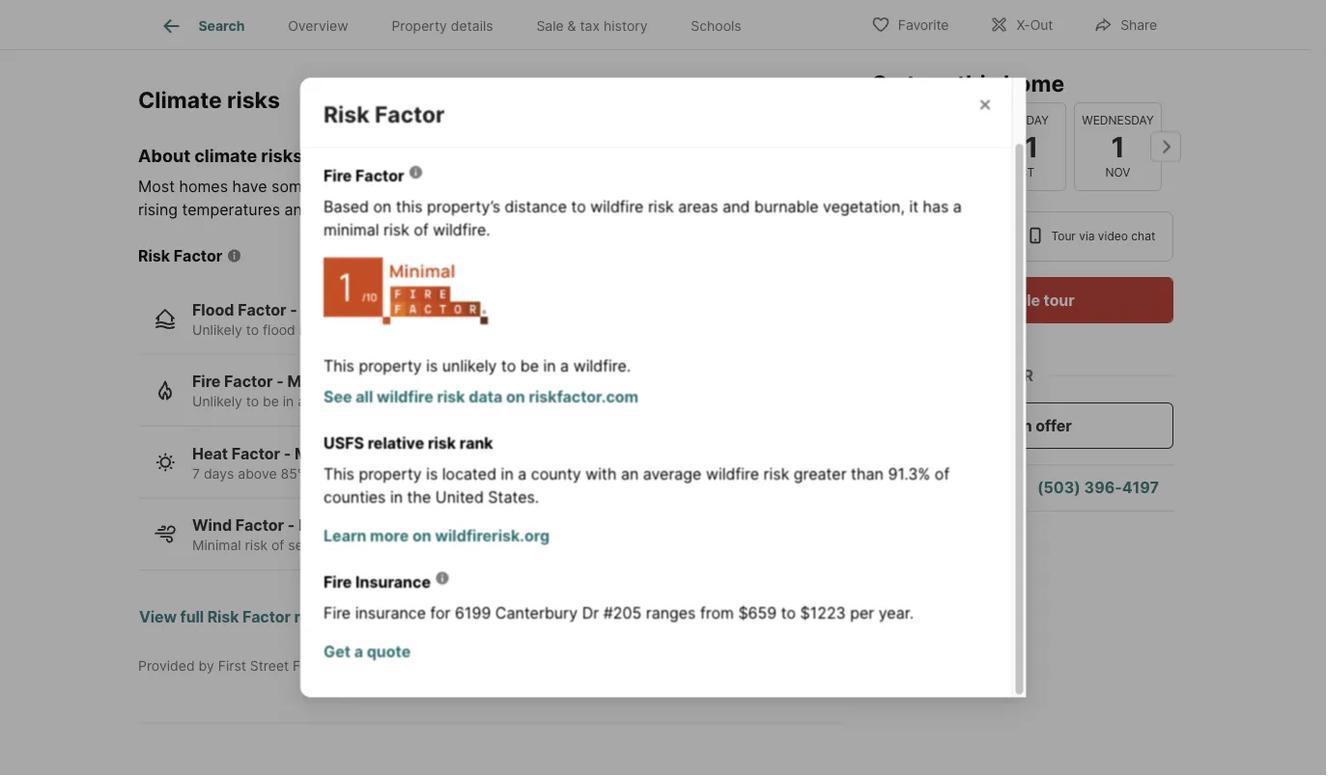 Task type: locate. For each thing, give the bounding box(es) containing it.
1 vertical spatial risk
[[138, 247, 170, 266]]

an right with
[[621, 464, 638, 483]]

climate risks
[[138, 87, 280, 114]]

fire up heat
[[192, 373, 221, 392]]

flood tab list
[[323, 78, 989, 133]]

to up above
[[246, 394, 259, 411]]

1 horizontal spatial tour
[[1044, 291, 1075, 310]]

0 horizontal spatial on
[[373, 197, 391, 216]]

unlikely
[[442, 356, 497, 375]]

1 vertical spatial wildfire.
[[573, 356, 631, 375]]

some
[[272, 177, 311, 196]]

&
[[568, 18, 576, 34]]

31
[[1007, 130, 1039, 164]]

counties
[[323, 487, 385, 506]]

1 horizontal spatial $
[[800, 603, 810, 622]]

of right %
[[935, 464, 949, 483]]

years inside wind factor - minimal minimal risk of severe winds over next 30 years
[[460, 538, 495, 555]]

fire insurance
[[323, 572, 430, 591]]

1 horizontal spatial on
[[412, 526, 431, 545]]

quote
[[366, 642, 410, 661]]

2 vertical spatial this
[[371, 466, 394, 483]]

risk factor down "rising"
[[138, 247, 222, 266]]

tour right schedule on the top
[[1044, 291, 1075, 310]]

out
[[1031, 17, 1053, 33]]

fire down 'winds'
[[323, 572, 352, 591]]

usfs
[[323, 433, 364, 452]]

risk left severe on the bottom of the page
[[245, 538, 268, 555]]

on inside 'based on this property's distance to wildfire risk areas and burnable vegetation, it has a minimal risk of wildfire.'
[[373, 197, 391, 216]]

- up 85°
[[284, 445, 291, 464]]

and up distance
[[495, 177, 522, 196]]

30 up all
[[346, 322, 363, 339]]

1 horizontal spatial risk
[[207, 608, 239, 627]]

- inside the fire factor - minimal unlikely to be in a wildfire in next 30 years
[[277, 373, 284, 392]]

1 vertical spatial next
[[375, 394, 402, 411]]

this property is located in a county with an average wildfire risk greater than 91.3
[[323, 464, 918, 483]]

years down united on the left of the page
[[460, 538, 495, 555]]

0 horizontal spatial risk
[[138, 247, 170, 266]]

risk inside most homes have some risk of natural disasters, and may be impacted by climate change due to rising temperatures and sea levels.
[[316, 177, 342, 196]]

1 horizontal spatial next
[[375, 394, 402, 411]]

a left "see"
[[298, 394, 305, 411]]

risk factor up fire factor
[[323, 101, 444, 128]]

search
[[198, 18, 245, 34]]

factor inside 'button'
[[243, 608, 291, 627]]

2 $ from the left
[[800, 603, 810, 622]]

of down property's
[[413, 220, 428, 239]]

be right may in the left top of the page
[[562, 177, 580, 196]]

fire for fire insurance for 6199 canterbury dr #205 ranges from $ 659 to $ 1223 per year.
[[323, 603, 350, 622]]

tab
[[812, 81, 973, 129]]

factor inside the fire factor - minimal unlikely to be in a wildfire in next 30 years
[[224, 373, 273, 392]]

2 vertical spatial risk
[[207, 608, 239, 627]]

more
[[370, 526, 408, 545]]

fire insurance for 6199 canterbury dr #205 ranges from $ 659 to $ 1223 per year.
[[323, 603, 914, 622]]

minimal inside flood factor - minimal unlikely to flood in next 30 years
[[301, 301, 360, 320]]

to left flood
[[246, 322, 259, 339]]

factor inside 'heat factor - major 7 days above 85° expected this year, 20 days in 30 years'
[[232, 445, 280, 464]]

is
[[426, 356, 437, 375], [426, 464, 437, 483]]

this left year,
[[371, 466, 394, 483]]

0 horizontal spatial next
[[314, 322, 342, 339]]

unlikely inside flood factor - minimal unlikely to flood in next 30 years
[[192, 322, 242, 339]]

tab list containing search
[[138, 0, 779, 49]]

%
[[918, 464, 930, 483]]

years left data
[[427, 394, 462, 411]]

- for heat
[[284, 445, 291, 464]]

to inside most homes have some risk of natural disasters, and may be impacted by climate change due to rising temperatures and sea levels.
[[826, 177, 841, 196]]

0 vertical spatial on
[[373, 197, 391, 216]]

flood inside flood factor - minimal unlikely to flood in next 30 years
[[192, 301, 234, 320]]

ranges
[[646, 603, 696, 622]]

2 horizontal spatial this
[[957, 70, 999, 97]]

1 horizontal spatial this
[[396, 197, 422, 216]]

(503)
[[1038, 479, 1081, 497]]

2 vertical spatial on
[[412, 526, 431, 545]]

30 button
[[883, 102, 971, 191]]

2 vertical spatial be
[[263, 394, 279, 411]]

climate up homes
[[194, 146, 257, 167]]

risks up "about climate risks"
[[227, 87, 280, 114]]

$
[[738, 603, 748, 622], [800, 603, 810, 622]]

0 vertical spatial this
[[323, 356, 354, 375]]

start an offer
[[973, 416, 1072, 435]]

distance
[[504, 197, 567, 216]]

flood inside tab
[[390, 97, 426, 113]]

risk left areas
[[648, 197, 674, 216]]

is up the
[[426, 464, 437, 483]]

a
[[953, 197, 962, 216], [560, 356, 569, 375], [298, 394, 305, 411], [518, 464, 526, 483], [924, 479, 932, 497], [354, 642, 363, 661]]

over
[[376, 538, 404, 555]]

of inside most homes have some risk of natural disasters, and may be impacted by climate change due to rising temperatures and sea levels.
[[346, 177, 361, 196]]

factor up "levels." on the left
[[355, 166, 404, 185]]

on
[[373, 197, 391, 216], [506, 387, 525, 406], [412, 526, 431, 545]]

1 horizontal spatial risk factor
[[323, 101, 444, 128]]

85°
[[281, 466, 303, 483]]

minimal inside the fire factor - minimal unlikely to be in a wildfire in next 30 years
[[287, 373, 347, 392]]

x-
[[1017, 17, 1031, 33]]

of up based
[[346, 177, 361, 196]]

1 vertical spatial unlikely
[[192, 394, 242, 411]]

1 days from the left
[[204, 466, 234, 483]]

0 horizontal spatial an
[[621, 464, 638, 483]]

winds
[[335, 538, 372, 555]]

1 vertical spatial risks
[[261, 146, 303, 167]]

view full risk factor report
[[139, 608, 341, 627]]

0 vertical spatial next
[[314, 322, 342, 339]]

unlikely left flood
[[192, 322, 242, 339]]

years inside 'heat factor - major 7 days above 85° expected this year, 20 days in 30 years'
[[523, 466, 558, 483]]

to inside the fire factor - minimal unlikely to be in a wildfire in next 30 years
[[246, 394, 259, 411]]

-
[[290, 301, 297, 320], [277, 373, 284, 392], [284, 445, 291, 464], [288, 517, 295, 536]]

0 horizontal spatial $
[[738, 603, 748, 622]]

0 horizontal spatial risk factor
[[138, 247, 222, 266]]

next inside flood factor - minimal unlikely to flood in next 30 years
[[314, 322, 342, 339]]

option
[[871, 212, 1012, 262]]

1 vertical spatial by
[[199, 659, 214, 675]]

riskfactor.com
[[528, 387, 638, 406]]

30 right previous icon
[[908, 130, 946, 164]]

factor down temperatures
[[174, 247, 222, 266]]

2 vertical spatial next
[[408, 538, 436, 555]]

an left the offer
[[1014, 416, 1032, 435]]

home
[[1004, 70, 1065, 97]]

impacted
[[585, 177, 653, 196]]

minimal up severe on the bottom of the page
[[299, 517, 358, 536]]

0 vertical spatial wildfire.
[[433, 220, 490, 239]]

0 vertical spatial by
[[657, 177, 675, 196]]

1 horizontal spatial by
[[657, 177, 675, 196]]

1 vertical spatial this
[[396, 197, 422, 216]]

tour inside button
[[1044, 291, 1075, 310]]

minimal left all
[[287, 373, 347, 392]]

0 horizontal spatial climate
[[194, 146, 257, 167]]

0 vertical spatial this
[[957, 70, 999, 97]]

- for fire
[[277, 373, 284, 392]]

2 is from the top
[[426, 464, 437, 483]]

property's
[[427, 197, 500, 216]]

and down some
[[285, 201, 312, 219]]

about
[[138, 146, 190, 167]]

tour via video chat list box
[[871, 212, 1174, 262]]

a inside 'based on this property's distance to wildfire risk areas and burnable vegetation, it has a minimal risk of wildfire.'
[[953, 197, 962, 216]]

days
[[204, 466, 234, 483], [453, 466, 483, 483]]

wind factor - minimal minimal risk of severe winds over next 30 years
[[192, 517, 495, 555]]

1 vertical spatial tour
[[1044, 291, 1075, 310]]

wildfire inside see all wildfire risk data on riskfactor.com link
[[376, 387, 433, 406]]

previous image
[[864, 131, 895, 162]]

1 vertical spatial property
[[358, 464, 421, 483]]

0 horizontal spatial flood
[[192, 301, 234, 320]]

expected
[[307, 466, 367, 483]]

an inside risk factor dialog
[[621, 464, 638, 483]]

2 horizontal spatial be
[[562, 177, 580, 196]]

0 vertical spatial an
[[1014, 416, 1032, 435]]

flood tab
[[327, 81, 489, 129]]

this inside 'based on this property's distance to wildfire risk areas and burnable vegetation, it has a minimal risk of wildfire.'
[[396, 197, 422, 216]]

factor inside wind factor - minimal minimal risk of severe winds over next 30 years
[[235, 517, 284, 536]]

30 inside button
[[908, 130, 946, 164]]

details
[[451, 18, 493, 34]]

risks up some
[[261, 146, 303, 167]]

2 horizontal spatial and
[[722, 197, 750, 216]]

next right over
[[408, 538, 436, 555]]

risk inside wind factor - minimal minimal risk of severe winds over next 30 years
[[245, 538, 268, 555]]

risk inside dialog
[[323, 101, 369, 128]]

to inside flood factor - minimal unlikely to flood in next 30 years
[[246, 322, 259, 339]]

severe
[[288, 538, 331, 555]]

1 horizontal spatial be
[[520, 356, 539, 375]]

30
[[908, 130, 946, 164], [346, 322, 363, 339], [406, 394, 423, 411], [502, 466, 519, 483], [439, 538, 456, 555]]

schedule tour
[[970, 291, 1075, 310]]

0 horizontal spatial tour
[[907, 70, 952, 97]]

- up severe on the bottom of the page
[[288, 517, 295, 536]]

by left first
[[199, 659, 214, 675]]

1 vertical spatial flood
[[192, 301, 234, 320]]

0 vertical spatial be
[[562, 177, 580, 196]]

risk up sea
[[316, 177, 342, 196]]

unlikely up heat
[[192, 394, 242, 411]]

wildfire up usfs
[[309, 394, 356, 411]]

property up all
[[358, 356, 421, 375]]

30 inside flood factor - minimal unlikely to flood in next 30 years
[[346, 322, 363, 339]]

flood
[[390, 97, 426, 113], [192, 301, 234, 320]]

0 vertical spatial flood
[[390, 97, 426, 113]]

0 vertical spatial risk factor
[[323, 101, 444, 128]]

years up states.
[[523, 466, 558, 483]]

2 horizontal spatial on
[[506, 387, 525, 406]]

heat
[[192, 445, 228, 464]]

this up "see"
[[323, 356, 354, 375]]

unlikely for fire
[[192, 394, 242, 411]]

by up 'based on this property's distance to wildfire risk areas and burnable vegetation, it has a minimal risk of wildfire.'
[[657, 177, 675, 196]]

1 vertical spatial climate
[[679, 177, 732, 196]]

than
[[851, 464, 883, 483]]

this for tour
[[957, 70, 999, 97]]

- up flood
[[290, 301, 297, 320]]

this up counties
[[323, 464, 354, 483]]

start an offer button
[[871, 403, 1174, 449]]

30 down united on the left of the page
[[439, 538, 456, 555]]

1 is from the top
[[426, 356, 437, 375]]

a inside "link"
[[354, 642, 363, 661]]

factor down flood
[[224, 373, 273, 392]]

risk factor
[[323, 101, 444, 128], [138, 247, 222, 266]]

659
[[748, 603, 777, 622]]

risk up 20
[[427, 433, 456, 452]]

1 this from the top
[[323, 356, 354, 375]]

0 vertical spatial property
[[358, 356, 421, 375]]

is left unlikely
[[426, 356, 437, 375]]

risk right full on the left
[[207, 608, 239, 627]]

unlikely inside the fire factor - minimal unlikely to be in a wildfire in next 30 years
[[192, 394, 242, 411]]

factor
[[374, 101, 444, 128], [355, 166, 404, 185], [174, 247, 222, 266], [238, 301, 287, 320], [224, 373, 273, 392], [232, 445, 280, 464], [235, 517, 284, 536], [243, 608, 291, 627]]

1 vertical spatial be
[[520, 356, 539, 375]]

1 horizontal spatial flood
[[390, 97, 426, 113]]

risk up fire factor
[[323, 101, 369, 128]]

30 inside wind factor - minimal minimal risk of severe winds over next 30 years
[[439, 538, 456, 555]]

be inside most homes have some risk of natural disasters, and may be impacted by climate change due to rising temperatures and sea levels.
[[562, 177, 580, 196]]

2 unlikely from the top
[[192, 394, 242, 411]]

minimal up the fire factor - minimal unlikely to be in a wildfire in next 30 years
[[301, 301, 360, 320]]

1 vertical spatial on
[[506, 387, 525, 406]]

1 unlikely from the top
[[192, 322, 242, 339]]

2 this from the top
[[323, 464, 354, 483]]

0 horizontal spatial be
[[263, 394, 279, 411]]

risk down "levels." on the left
[[383, 220, 409, 239]]

go tour this home
[[871, 70, 1065, 97]]

1 horizontal spatial climate
[[679, 177, 732, 196]]

wildfire. inside 'based on this property's distance to wildfire risk areas and burnable vegetation, it has a minimal risk of wildfire.'
[[433, 220, 490, 239]]

factor up natural
[[374, 101, 444, 128]]

wildfire. up riskfactor.com
[[573, 356, 631, 375]]

start
[[973, 416, 1011, 435]]

climate up areas
[[679, 177, 732, 196]]

fire factor score logo image
[[323, 241, 488, 324]]

2 horizontal spatial risk
[[323, 101, 369, 128]]

sale
[[537, 18, 564, 34]]

factor inside flood factor - minimal unlikely to flood in next 30 years
[[238, 301, 287, 320]]

history
[[604, 18, 648, 34]]

fire up get
[[323, 603, 350, 622]]

0 vertical spatial is
[[426, 356, 437, 375]]

days down heat
[[204, 466, 234, 483]]

tour for go
[[907, 70, 952, 97]]

nov
[[1106, 166, 1131, 180]]

years up all
[[367, 322, 402, 339]]

to
[[826, 177, 841, 196], [571, 197, 586, 216], [246, 322, 259, 339], [501, 356, 516, 375], [246, 394, 259, 411], [781, 603, 796, 622]]

be left "see"
[[263, 394, 279, 411]]

learn more on wildfirerisk.org link
[[323, 516, 989, 547]]

by inside most homes have some risk of natural disasters, and may be impacted by climate change due to rising temperatures and sea levels.
[[657, 177, 675, 196]]

fire factor - minimal unlikely to be in a wildfire in next 30 years
[[192, 373, 462, 411]]

1 horizontal spatial an
[[1014, 416, 1032, 435]]

an inside button
[[1014, 416, 1032, 435]]

be inside risk factor dialog
[[520, 356, 539, 375]]

county
[[531, 464, 581, 483]]

on down natural
[[373, 197, 391, 216]]

next right flood
[[314, 322, 342, 339]]

of inside 'based on this property's distance to wildfire risk areas and burnable vegetation, it has a minimal risk of wildfire.'
[[413, 220, 428, 239]]

1 property from the top
[[358, 356, 421, 375]]

and
[[495, 177, 522, 196], [722, 197, 750, 216], [285, 201, 312, 219]]

of left severe on the bottom of the page
[[271, 538, 284, 555]]

factor right wind
[[235, 517, 284, 536]]

greater
[[794, 464, 846, 483]]

wildfire right all
[[376, 387, 433, 406]]

tour right go
[[907, 70, 952, 97]]

factor up the street on the bottom left of the page
[[243, 608, 291, 627]]

by
[[657, 177, 675, 196], [199, 659, 214, 675]]

1 vertical spatial an
[[621, 464, 638, 483]]

on right data
[[506, 387, 525, 406]]

this for this property is unlikely to be in a wildfire.
[[323, 356, 354, 375]]

this left home
[[957, 70, 999, 97]]

- inside flood factor - minimal unlikely to flood in next 30 years
[[290, 301, 297, 320]]

tour
[[1052, 229, 1076, 243]]

based on this property's distance to wildfire risk areas and burnable vegetation, it has a minimal risk of wildfire.
[[323, 197, 962, 239]]

- for wind
[[288, 517, 295, 536]]

a right get
[[354, 642, 363, 661]]

tab list
[[138, 0, 779, 49]]

unlikely for flood
[[192, 322, 242, 339]]

days up united on the left of the page
[[453, 466, 483, 483]]

$ right from
[[738, 603, 748, 622]]

- down flood
[[277, 373, 284, 392]]

risk inside 'button'
[[207, 608, 239, 627]]

overview tab
[[266, 3, 370, 49]]

search link
[[160, 14, 245, 38]]

2 horizontal spatial next
[[408, 538, 436, 555]]

and down change
[[722, 197, 750, 216]]

on right more
[[412, 526, 431, 545]]

30 up usfs relative risk rank
[[406, 394, 423, 411]]

1 vertical spatial this
[[323, 464, 354, 483]]

$ right the 659
[[800, 603, 810, 622]]

wildfire. down property's
[[433, 220, 490, 239]]

property
[[392, 18, 447, 34]]

30 up states.
[[502, 466, 519, 483]]

% of counties in the united states.
[[323, 464, 949, 506]]

a right has
[[953, 197, 962, 216]]

property down relative
[[358, 464, 421, 483]]

- inside 'heat factor - major 7 days above 85° expected this year, 20 days in 30 years'
[[284, 445, 291, 464]]

a up states.
[[518, 464, 526, 483]]

risk factor dialog
[[300, 78, 1026, 698]]

fire inside the fire factor - minimal unlikely to be in a wildfire in next 30 years
[[192, 373, 221, 392]]

0 horizontal spatial wildfire.
[[433, 220, 490, 239]]

in
[[299, 322, 310, 339], [543, 356, 556, 375], [283, 394, 294, 411], [360, 394, 371, 411], [501, 464, 513, 483], [487, 466, 498, 483], [390, 487, 402, 506]]

this
[[957, 70, 999, 97], [396, 197, 422, 216], [371, 466, 394, 483]]

0 vertical spatial unlikely
[[192, 322, 242, 339]]

risk left data
[[437, 387, 465, 406]]

relative
[[367, 433, 424, 452]]

0 vertical spatial tour
[[907, 70, 952, 97]]

learn
[[323, 526, 366, 545]]

to right due
[[826, 177, 841, 196]]

to up data
[[501, 356, 516, 375]]

this down natural
[[396, 197, 422, 216]]

4197
[[1122, 479, 1159, 497]]

factor up flood
[[238, 301, 287, 320]]

to right distance
[[571, 197, 586, 216]]

1 horizontal spatial days
[[453, 466, 483, 483]]

be up see all wildfire risk data on riskfactor.com at the left of the page
[[520, 356, 539, 375]]

fire for fire factor - minimal unlikely to be in a wildfire in next 30 years
[[192, 373, 221, 392]]

tour
[[907, 70, 952, 97], [1044, 291, 1075, 310]]

next right all
[[375, 394, 402, 411]]

risk down "rising"
[[138, 247, 170, 266]]

heat factor - major 7 days above 85° expected this year, 20 days in 30 years
[[192, 445, 558, 483]]

unlikely
[[192, 322, 242, 339], [192, 394, 242, 411]]

factor up above
[[232, 445, 280, 464]]

- inside wind factor - minimal minimal risk of severe winds over next 30 years
[[288, 517, 295, 536]]

fire for fire insurance
[[323, 572, 352, 591]]

0 horizontal spatial this
[[371, 466, 394, 483]]

2 property from the top
[[358, 464, 421, 483]]

a inside the fire factor - minimal unlikely to be in a wildfire in next 30 years
[[298, 394, 305, 411]]

fire up based
[[323, 166, 352, 185]]

wildfire down impacted
[[590, 197, 643, 216]]

1 vertical spatial is
[[426, 464, 437, 483]]

schedule tour button
[[871, 277, 1174, 324]]

0 horizontal spatial days
[[204, 466, 234, 483]]

provided by first street foundation
[[138, 659, 364, 675]]

0 vertical spatial risk
[[323, 101, 369, 128]]

and inside 'based on this property's distance to wildfire risk areas and burnable vegetation, it has a minimal risk of wildfire.'
[[722, 197, 750, 216]]

None button
[[979, 102, 1067, 191], [1074, 102, 1162, 191], [979, 102, 1067, 191], [1074, 102, 1162, 191]]



Task type: describe. For each thing, give the bounding box(es) containing it.
tour for schedule
[[1044, 291, 1075, 310]]

to inside 'based on this property's distance to wildfire risk areas and burnable vegetation, it has a minimal risk of wildfire.'
[[571, 197, 586, 216]]

wildfire right average
[[706, 464, 759, 483]]

1 horizontal spatial and
[[495, 177, 522, 196]]

be inside the fire factor - minimal unlikely to be in a wildfire in next 30 years
[[263, 394, 279, 411]]

united
[[435, 487, 483, 506]]

of inside the % of counties in the united states.
[[935, 464, 949, 483]]

- for flood
[[290, 301, 297, 320]]

(503) 396-4197 link
[[1038, 479, 1159, 497]]

usfs relative risk rank
[[323, 433, 493, 452]]

insurance
[[355, 572, 430, 591]]

is for unlikely
[[426, 356, 437, 375]]

of inside wind factor - minimal minimal risk of severe winds over next 30 years
[[271, 538, 284, 555]]

change
[[736, 177, 790, 196]]

favorite button
[[855, 4, 966, 44]]

temperatures
[[182, 201, 280, 219]]

property for located
[[358, 464, 421, 483]]

offer
[[1036, 416, 1072, 435]]

x-out
[[1017, 17, 1053, 33]]

rising
[[138, 201, 178, 219]]

fire for fire factor
[[323, 166, 352, 185]]

sea
[[316, 201, 342, 219]]

most
[[138, 177, 175, 196]]

view
[[139, 608, 177, 627]]

this for this property is located in a county with an average wildfire risk greater than 91.3
[[323, 464, 354, 483]]

ask a question link
[[891, 479, 1003, 497]]

favorite
[[898, 17, 949, 33]]

to right the 659
[[781, 603, 796, 622]]

a right the ask
[[924, 479, 932, 497]]

91.3
[[888, 464, 918, 483]]

on inside learn more on wildfirerisk.org "link"
[[412, 526, 431, 545]]

years inside the fire factor - minimal unlikely to be in a wildfire in next 30 years
[[427, 394, 462, 411]]

learn more on wildfirerisk.org
[[323, 526, 549, 545]]

minimal
[[323, 220, 379, 239]]

20
[[432, 466, 449, 483]]

get a quote
[[323, 642, 410, 661]]

flood factor - minimal unlikely to flood in next 30 years
[[192, 301, 402, 339]]

oct
[[1010, 166, 1035, 180]]

#205
[[603, 603, 641, 622]]

risk factor inside dialog
[[323, 101, 444, 128]]

go
[[871, 70, 902, 97]]

this for on
[[396, 197, 422, 216]]

30 inside 'heat factor - major 7 days above 85° expected this year, 20 days in 30 years'
[[502, 466, 519, 483]]

flood
[[263, 322, 295, 339]]

areas
[[678, 197, 718, 216]]

chat
[[1132, 229, 1156, 243]]

average
[[643, 464, 701, 483]]

question
[[936, 479, 1003, 497]]

vegetation,
[[823, 197, 905, 216]]

next inside the fire factor - minimal unlikely to be in a wildfire in next 30 years
[[375, 394, 402, 411]]

flood for flood factor - minimal unlikely to flood in next 30 years
[[192, 301, 234, 320]]

from
[[700, 603, 734, 622]]

1 vertical spatial risk factor
[[138, 247, 222, 266]]

disasters,
[[420, 177, 491, 196]]

schools tab
[[669, 3, 763, 49]]

in inside 'heat factor - major 7 days above 85° expected this year, 20 days in 30 years'
[[487, 466, 498, 483]]

climate inside most homes have some risk of natural disasters, and may be impacted by climate change due to rising temperatures and sea levels.
[[679, 177, 732, 196]]

minimal for flood factor - minimal
[[301, 301, 360, 320]]

has
[[923, 197, 949, 216]]

risk factor element
[[323, 78, 468, 129]]

property for unlikely
[[358, 356, 421, 375]]

6199
[[455, 603, 491, 622]]

sale & tax history tab
[[515, 3, 669, 49]]

provided
[[138, 659, 195, 675]]

0 vertical spatial climate
[[194, 146, 257, 167]]

year.
[[878, 603, 914, 622]]

this inside 'heat factor - major 7 days above 85° expected this year, 20 days in 30 years'
[[371, 466, 394, 483]]

property details tab
[[370, 3, 515, 49]]

1 $ from the left
[[738, 603, 748, 622]]

years inside flood factor - minimal unlikely to flood in next 30 years
[[367, 322, 402, 339]]

0 vertical spatial risks
[[227, 87, 280, 114]]

minimal down wind
[[192, 538, 241, 555]]

0 horizontal spatial and
[[285, 201, 312, 219]]

1 horizontal spatial wildfire.
[[573, 356, 631, 375]]

tour via video chat option
[[1012, 212, 1174, 262]]

tour via video chat
[[1052, 229, 1156, 243]]

report
[[294, 608, 341, 627]]

climate
[[138, 87, 222, 114]]

with
[[585, 464, 616, 483]]

see
[[323, 387, 352, 406]]

wildfire inside the fire factor - minimal unlikely to be in a wildfire in next 30 years
[[309, 394, 356, 411]]

ask
[[891, 479, 920, 497]]

next inside wind factor - minimal minimal risk of severe winds over next 30 years
[[408, 538, 436, 555]]

wednesday 1 nov
[[1082, 113, 1154, 180]]

risk inside see all wildfire risk data on riskfactor.com link
[[437, 387, 465, 406]]

minimal for wind factor - minimal
[[299, 517, 358, 536]]

tuesday 31 oct
[[996, 113, 1049, 180]]

due
[[794, 177, 822, 196]]

burnable
[[754, 197, 818, 216]]

share button
[[1077, 4, 1174, 44]]

flood for flood
[[390, 97, 426, 113]]

view full risk factor report button
[[138, 595, 342, 641]]

30 inside the fire factor - minimal unlikely to be in a wildfire in next 30 years
[[406, 394, 423, 411]]

next image
[[1151, 131, 1182, 162]]

the
[[407, 487, 431, 506]]

in inside the % of counties in the united states.
[[390, 487, 402, 506]]

full
[[180, 608, 204, 627]]

0 horizontal spatial by
[[199, 659, 214, 675]]

first
[[218, 659, 246, 675]]

get a quote link
[[323, 632, 989, 663]]

see all wildfire risk data on riskfactor.com
[[323, 387, 638, 406]]

risk left greater
[[763, 464, 789, 483]]

tax
[[580, 18, 600, 34]]

in inside flood factor - minimal unlikely to flood in next 30 years
[[299, 322, 310, 339]]

property details
[[392, 18, 493, 34]]

on inside see all wildfire risk data on riskfactor.com link
[[506, 387, 525, 406]]

a up riskfactor.com
[[560, 356, 569, 375]]

is for located
[[426, 464, 437, 483]]

wednesday
[[1082, 113, 1154, 127]]

share
[[1121, 17, 1157, 33]]

this property is unlikely to be in a wildfire.
[[323, 356, 631, 375]]

minimal for fire factor - minimal
[[287, 373, 347, 392]]

wind
[[192, 517, 232, 536]]

wildfirerisk.org
[[435, 526, 549, 545]]

major
[[295, 445, 338, 464]]

homes
[[179, 177, 228, 196]]

states.
[[488, 487, 539, 506]]

video
[[1098, 229, 1128, 243]]

2 days from the left
[[453, 466, 483, 483]]

sale & tax history
[[537, 18, 648, 34]]

wildfire inside 'based on this property's distance to wildfire risk areas and burnable vegetation, it has a minimal risk of wildfire.'
[[590, 197, 643, 216]]

all
[[355, 387, 373, 406]]

x-out button
[[973, 4, 1070, 44]]

dr
[[582, 603, 599, 622]]



Task type: vqa. For each thing, say whether or not it's contained in the screenshot.
Baths
no



